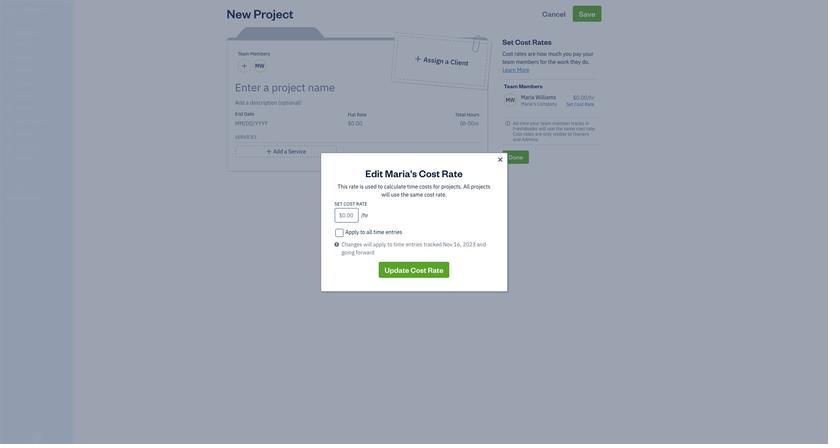 Task type: vqa. For each thing, say whether or not it's contained in the screenshot.
Costs
yes



Task type: locate. For each thing, give the bounding box(es) containing it.
Hourly Budget text field
[[460, 120, 479, 127]]

add team member image
[[241, 62, 248, 70]]

time right apply
[[394, 241, 404, 248]]

Amount (USD) text field
[[348, 120, 363, 127], [334, 208, 359, 223]]

1 vertical spatial team
[[541, 120, 551, 126]]

williams
[[536, 94, 556, 101]]

update cost rate
[[385, 265, 444, 275]]

0 vertical spatial use
[[547, 126, 555, 132]]

update
[[385, 265, 409, 275]]

cost inside all time your team member tracks in freshbooks will use the same cost rate. cost rates are only visible to owners and admins.
[[513, 131, 522, 137]]

edit
[[365, 167, 383, 180]]

1 vertical spatial company
[[537, 101, 557, 107]]

1 vertical spatial a
[[284, 148, 287, 155]]

maria's up the calculate
[[385, 167, 417, 180]]

0 vertical spatial team members
[[238, 51, 270, 57]]

0 horizontal spatial entries
[[386, 229, 402, 235]]

0 horizontal spatial team
[[238, 51, 249, 57]]

1 horizontal spatial team members
[[504, 83, 543, 90]]

1 vertical spatial rate.
[[436, 191, 447, 198]]

apply
[[345, 229, 359, 235]]

a left client
[[445, 57, 449, 66]]

1 horizontal spatial team
[[541, 120, 551, 126]]

time left costs
[[407, 183, 418, 190]]

the down the calculate
[[401, 191, 409, 198]]

your up 'admins.'
[[530, 120, 540, 126]]

cost down $0.00
[[574, 101, 584, 107]]

0 vertical spatial rates
[[514, 51, 527, 57]]

0 horizontal spatial all
[[463, 183, 470, 190]]

edit maria's cost rate
[[365, 167, 463, 180]]

0 vertical spatial are
[[528, 51, 536, 57]]

1 horizontal spatial cost
[[576, 126, 585, 132]]

0 horizontal spatial company
[[24, 6, 47, 13]]

the right only in the top right of the page
[[556, 126, 563, 132]]

1 vertical spatial amount (usd) text field
[[334, 208, 359, 223]]

use
[[547, 126, 555, 132], [391, 191, 400, 198]]

1 horizontal spatial maria's
[[385, 167, 417, 180]]

rate
[[585, 101, 594, 107], [357, 112, 367, 118], [442, 167, 463, 180], [428, 265, 444, 275]]

all
[[367, 229, 372, 235]]

0 horizontal spatial your
[[530, 120, 540, 126]]

1 vertical spatial cost
[[424, 191, 435, 198]]

0 vertical spatial team
[[502, 59, 515, 65]]

and down freshbooks
[[513, 136, 521, 143]]

0 vertical spatial rate.
[[586, 126, 596, 132]]

team up only in the top right of the page
[[541, 120, 551, 126]]

1 vertical spatial entries
[[406, 241, 422, 248]]

1 horizontal spatial same
[[564, 126, 575, 132]]

mw left the maria at the top of the page
[[506, 97, 515, 103]]

0 horizontal spatial maria's
[[5, 6, 23, 13]]

cost up done at the top of the page
[[513, 131, 522, 137]]

new
[[227, 6, 251, 21]]

your
[[583, 51, 594, 57], [530, 120, 540, 126]]

to right used
[[378, 183, 383, 190]]

1 horizontal spatial will
[[381, 191, 390, 198]]

0 vertical spatial your
[[583, 51, 594, 57]]

1 vertical spatial and
[[477, 241, 486, 248]]

all
[[513, 120, 519, 126], [463, 183, 470, 190]]

0 horizontal spatial a
[[284, 148, 287, 155]]

team down learn
[[504, 83, 518, 90]]

0 vertical spatial members
[[250, 51, 270, 57]]

all left projects
[[463, 183, 470, 190]]

hours
[[467, 112, 479, 118]]

are inside cost rates are how much you pay your team members for the work they do. learn more
[[528, 51, 536, 57]]

entries
[[386, 229, 402, 235], [406, 241, 422, 248]]

0 vertical spatial will
[[539, 126, 546, 132]]

amount (usd) text field down cost
[[334, 208, 359, 223]]

will down the calculate
[[381, 191, 390, 198]]

time
[[520, 120, 529, 126], [407, 183, 418, 190], [374, 229, 384, 235], [394, 241, 404, 248]]

the inside this rate is used to calculate time costs for projects. all projects will use the same cost rate.
[[401, 191, 409, 198]]

set cost rate button
[[566, 101, 594, 107]]

timer image
[[4, 118, 12, 125]]

all inside all time your team member tracks in freshbooks will use the same cost rate. cost rates are only visible to owners and admins.
[[513, 120, 519, 126]]

$0.00 /hr set cost rate
[[566, 94, 594, 107]]

and inside changes will apply to time entries tracked nov 16, 2023 and going forward
[[477, 241, 486, 248]]

rates left only in the top right of the page
[[524, 131, 534, 137]]

rate.
[[586, 126, 596, 132], [436, 191, 447, 198]]

expense image
[[4, 93, 12, 99]]

client image
[[4, 42, 12, 49]]

and right 2023
[[477, 241, 486, 248]]

1 vertical spatial all
[[463, 183, 470, 190]]

member
[[553, 120, 570, 126]]

cost inside $0.00 /hr set cost rate
[[574, 101, 584, 107]]

rate. down projects.
[[436, 191, 447, 198]]

0 horizontal spatial set
[[502, 37, 514, 47]]

/hr inside edit maria's cost rate dialog
[[361, 212, 368, 219]]

1 horizontal spatial mw
[[506, 97, 515, 103]]

1 vertical spatial the
[[556, 126, 563, 132]]

going
[[342, 249, 355, 256]]

learn
[[502, 67, 516, 73]]

to inside all time your team member tracks in freshbooks will use the same cost rate. cost rates are only visible to owners and admins.
[[568, 131, 572, 137]]

cost inside button
[[411, 265, 426, 275]]

end date
[[235, 111, 254, 117]]

0 vertical spatial maria's
[[5, 6, 23, 13]]

0 horizontal spatial mw
[[255, 63, 265, 69]]

update cost rate button
[[379, 262, 450, 278]]

a inside 'add a service' button
[[284, 148, 287, 155]]

to
[[568, 131, 572, 137], [378, 183, 383, 190], [360, 229, 365, 235], [388, 241, 392, 248]]

1 horizontal spatial and
[[513, 136, 521, 143]]

1 vertical spatial team
[[504, 83, 518, 90]]

2 vertical spatial will
[[364, 241, 372, 248]]

admins.
[[522, 136, 539, 143]]

/hr up set cost rate button
[[587, 94, 594, 101]]

your up do.
[[583, 51, 594, 57]]

0 horizontal spatial and
[[477, 241, 486, 248]]

settings image
[[5, 216, 72, 222]]

amount (usd) text field down the flat rate
[[348, 120, 363, 127]]

your inside cost rates are how much you pay your team members for the work they do. learn more
[[583, 51, 594, 57]]

exclamationcircle image
[[334, 240, 339, 248]]

the
[[548, 59, 556, 65], [556, 126, 563, 132], [401, 191, 409, 198]]

all right info icon
[[513, 120, 519, 126]]

and
[[513, 136, 521, 143], [477, 241, 486, 248]]

0 horizontal spatial rate.
[[436, 191, 447, 198]]

to left all
[[360, 229, 365, 235]]

use inside all time your team member tracks in freshbooks will use the same cost rate. cost rates are only visible to owners and admins.
[[547, 126, 555, 132]]

a
[[445, 57, 449, 66], [284, 148, 287, 155]]

/hr down rate
[[361, 212, 368, 219]]

project image
[[4, 105, 12, 112]]

1 vertical spatial set
[[566, 101, 573, 107]]

same inside all time your team member tracks in freshbooks will use the same cost rate. cost rates are only visible to owners and admins.
[[564, 126, 575, 132]]

0 horizontal spatial use
[[391, 191, 400, 198]]

estimate image
[[4, 55, 12, 61]]

will inside all time your team member tracks in freshbooks will use the same cost rate. cost rates are only visible to owners and admins.
[[539, 126, 546, 132]]

all inside this rate is used to calculate time costs for projects. all projects will use the same cost rate.
[[463, 183, 470, 190]]

entries left tracked
[[406, 241, 422, 248]]

money image
[[4, 131, 12, 138]]

members
[[250, 51, 270, 57], [519, 83, 543, 90]]

freshbooks
[[513, 126, 538, 132]]

1 vertical spatial members
[[519, 83, 543, 90]]

1 vertical spatial your
[[530, 120, 540, 126]]

apply to all time entries
[[345, 229, 402, 235]]

/hr inside $0.00 /hr set cost rate
[[587, 94, 594, 101]]

cost right update
[[411, 265, 426, 275]]

the down much
[[548, 59, 556, 65]]

0 vertical spatial a
[[445, 57, 449, 66]]

amount (usd) text field inside edit maria's cost rate dialog
[[334, 208, 359, 223]]

apps image
[[5, 173, 72, 179]]

cost up costs
[[419, 167, 440, 180]]

rate down $0.00
[[585, 101, 594, 107]]

1 horizontal spatial company
[[537, 101, 557, 107]]

cancel button
[[536, 6, 572, 22]]

rate. inside this rate is used to calculate time costs for projects. all projects will use the same cost rate.
[[436, 191, 447, 198]]

1 horizontal spatial members
[[519, 83, 543, 90]]

rate. right tracks
[[586, 126, 596, 132]]

mw right add team member icon
[[255, 63, 265, 69]]

Project Description text field
[[235, 99, 419, 107]]

0 vertical spatial company
[[24, 6, 47, 13]]

will up 'admins.'
[[539, 126, 546, 132]]

Project Name text field
[[235, 81, 419, 94]]

1 vertical spatial maria's
[[521, 101, 536, 107]]

a inside assign a client
[[445, 57, 449, 66]]

set inside $0.00 /hr set cost rate
[[566, 101, 573, 107]]

company
[[24, 6, 47, 13], [537, 101, 557, 107]]

0 vertical spatial /hr
[[587, 94, 594, 101]]

the inside cost rates are how much you pay your team members for the work they do. learn more
[[548, 59, 556, 65]]

assign
[[423, 55, 444, 65]]

are up members
[[528, 51, 536, 57]]

0 vertical spatial all
[[513, 120, 519, 126]]

2 vertical spatial maria's
[[385, 167, 417, 180]]

rates up members
[[514, 51, 527, 57]]

1 horizontal spatial use
[[547, 126, 555, 132]]

1 vertical spatial are
[[535, 131, 542, 137]]

date
[[244, 111, 254, 117]]

1 vertical spatial same
[[410, 191, 423, 198]]

entries up apply
[[386, 229, 402, 235]]

set down $0.00
[[566, 101, 573, 107]]

payment image
[[4, 80, 12, 87]]

0 vertical spatial the
[[548, 59, 556, 65]]

this
[[338, 183, 348, 190]]

0 horizontal spatial /hr
[[361, 212, 368, 219]]

pay
[[573, 51, 582, 57]]

how
[[537, 51, 547, 57]]

invoice image
[[4, 67, 12, 74]]

0 horizontal spatial will
[[364, 241, 372, 248]]

maria's
[[5, 6, 23, 13], [521, 101, 536, 107], [385, 167, 417, 180]]

team up add team member icon
[[238, 51, 249, 57]]

0 horizontal spatial for
[[433, 183, 440, 190]]

0 vertical spatial for
[[540, 59, 547, 65]]

0 vertical spatial team
[[238, 51, 249, 57]]

maria's down the maria at the top of the page
[[521, 101, 536, 107]]

will up forward
[[364, 241, 372, 248]]

0 vertical spatial mw
[[255, 63, 265, 69]]

client
[[450, 58, 469, 67]]

cost up learn
[[502, 51, 513, 57]]

cost
[[344, 201, 355, 207]]

set
[[502, 37, 514, 47], [566, 101, 573, 107]]

for down how
[[540, 59, 547, 65]]

1 vertical spatial rates
[[524, 131, 534, 137]]

add
[[273, 148, 283, 155]]

1 vertical spatial use
[[391, 191, 400, 198]]

forward
[[356, 249, 375, 256]]

1 horizontal spatial entries
[[406, 241, 422, 248]]

tracked
[[424, 241, 442, 248]]

team up learn
[[502, 59, 515, 65]]

are
[[528, 51, 536, 57], [535, 131, 542, 137]]

1 horizontal spatial for
[[540, 59, 547, 65]]

to right apply
[[388, 241, 392, 248]]

done button
[[502, 151, 529, 164]]

0 horizontal spatial team
[[502, 59, 515, 65]]

1 vertical spatial /hr
[[361, 212, 368, 219]]

16,
[[454, 241, 462, 248]]

maria's up owner
[[5, 6, 23, 13]]

team inside cost rates are how much you pay your team members for the work they do. learn more
[[502, 59, 515, 65]]

0 vertical spatial entries
[[386, 229, 402, 235]]

cost
[[576, 126, 585, 132], [424, 191, 435, 198]]

2 horizontal spatial will
[[539, 126, 546, 132]]

rates
[[514, 51, 527, 57], [524, 131, 534, 137]]

a right add
[[284, 148, 287, 155]]

services
[[235, 134, 257, 140]]

2 horizontal spatial maria's
[[521, 101, 536, 107]]

same
[[564, 126, 575, 132], [410, 191, 423, 198]]

0 vertical spatial cost
[[576, 126, 585, 132]]

1 vertical spatial for
[[433, 183, 440, 190]]

are inside all time your team member tracks in freshbooks will use the same cost rate. cost rates are only visible to owners and admins.
[[535, 131, 542, 137]]

0 vertical spatial and
[[513, 136, 521, 143]]

team members up the maria at the top of the page
[[504, 83, 543, 90]]

changes will apply to time entries tracked nov 16, 2023 and going forward
[[342, 241, 486, 256]]

maria williams maria's company
[[521, 94, 557, 107]]

1 horizontal spatial your
[[583, 51, 594, 57]]

dashboard image
[[4, 29, 12, 36]]

0 vertical spatial same
[[564, 126, 575, 132]]

for
[[540, 59, 547, 65], [433, 183, 440, 190]]

are left only in the top right of the page
[[535, 131, 542, 137]]

1 horizontal spatial a
[[445, 57, 449, 66]]

bank connections image
[[5, 205, 72, 211]]

you
[[563, 51, 572, 57]]

1 horizontal spatial set
[[566, 101, 573, 107]]

for right costs
[[433, 183, 440, 190]]

cost down costs
[[424, 191, 435, 198]]

freshbooks image
[[31, 434, 42, 442]]

time right info icon
[[520, 120, 529, 126]]

time inside all time your team member tracks in freshbooks will use the same cost rate. cost rates are only visible to owners and admins.
[[520, 120, 529, 126]]

0 vertical spatial amount (usd) text field
[[348, 120, 363, 127]]

0 horizontal spatial same
[[410, 191, 423, 198]]

1 horizontal spatial rate.
[[586, 126, 596, 132]]

projects.
[[441, 183, 462, 190]]

will
[[539, 126, 546, 132], [381, 191, 390, 198], [364, 241, 372, 248]]

0 horizontal spatial cost
[[424, 191, 435, 198]]

1 horizontal spatial /hr
[[587, 94, 594, 101]]

team members
[[238, 51, 270, 57], [504, 83, 543, 90]]

a for add
[[284, 148, 287, 155]]

rate down tracked
[[428, 265, 444, 275]]

set up learn
[[502, 37, 514, 47]]

1 vertical spatial will
[[381, 191, 390, 198]]

to inside changes will apply to time entries tracked nov 16, 2023 and going forward
[[388, 241, 392, 248]]

2 vertical spatial the
[[401, 191, 409, 198]]

maria's inside maria's company owner
[[5, 6, 23, 13]]

maria's inside dialog
[[385, 167, 417, 180]]

to right visible
[[568, 131, 572, 137]]

amount (usd) text field for rate
[[348, 120, 363, 127]]

team members up add team member icon
[[238, 51, 270, 57]]

0 vertical spatial set
[[502, 37, 514, 47]]

time right all
[[374, 229, 384, 235]]

rate
[[349, 183, 359, 190]]

cost
[[515, 37, 531, 47], [502, 51, 513, 57], [574, 101, 584, 107], [513, 131, 522, 137], [419, 167, 440, 180], [411, 265, 426, 275]]

1 horizontal spatial all
[[513, 120, 519, 126]]

set
[[334, 201, 343, 207]]

cost left "in"
[[576, 126, 585, 132]]

team
[[238, 51, 249, 57], [504, 83, 518, 90]]



Task type: describe. For each thing, give the bounding box(es) containing it.
members
[[516, 59, 539, 65]]

tracks
[[571, 120, 584, 126]]

cancel
[[542, 9, 566, 18]]

the inside all time your team member tracks in freshbooks will use the same cost rate. cost rates are only visible to owners and admins.
[[556, 126, 563, 132]]

main element
[[0, 0, 90, 444]]

will inside this rate is used to calculate time costs for projects. all projects will use the same cost rate.
[[381, 191, 390, 198]]

they
[[570, 59, 581, 65]]

more
[[517, 67, 529, 73]]

plus image
[[266, 148, 272, 156]]

a for assign
[[445, 57, 449, 66]]

rate right flat at the left
[[357, 112, 367, 118]]

new project
[[227, 6, 294, 21]]

rates
[[532, 37, 552, 47]]

changes
[[342, 241, 362, 248]]

rates inside all time your team member tracks in freshbooks will use the same cost rate. cost rates are only visible to owners and admins.
[[524, 131, 534, 137]]

add a service button
[[235, 146, 337, 158]]

nov
[[443, 241, 453, 248]]

rate inside $0.00 /hr set cost rate
[[585, 101, 594, 107]]

total
[[455, 112, 466, 118]]

chart image
[[4, 144, 12, 150]]

set cost rate
[[334, 201, 367, 207]]

projects
[[471, 183, 491, 190]]

project
[[254, 6, 294, 21]]

this rate is used to calculate time costs for projects. all projects will use the same cost rate.
[[338, 183, 491, 198]]

items and services image
[[5, 195, 72, 200]]

maria's company owner
[[5, 6, 47, 18]]

1 vertical spatial team members
[[504, 83, 543, 90]]

and inside all time your team member tracks in freshbooks will use the same cost rate. cost rates are only visible to owners and admins.
[[513, 136, 521, 143]]

plus image
[[414, 55, 422, 63]]

work
[[557, 59, 569, 65]]

total hours
[[455, 112, 479, 118]]

rate
[[356, 201, 367, 207]]

for inside this rate is used to calculate time costs for projects. all projects will use the same cost rate.
[[433, 183, 440, 190]]

end
[[235, 111, 243, 117]]

report image
[[4, 156, 12, 163]]

in
[[585, 120, 589, 126]]

time inside this rate is used to calculate time costs for projects. all projects will use the same cost rate.
[[407, 183, 418, 190]]

set cost rates
[[502, 37, 552, 47]]

rate up projects.
[[442, 167, 463, 180]]

owner
[[5, 13, 18, 18]]

time inside changes will apply to time entries tracked nov 16, 2023 and going forward
[[394, 241, 404, 248]]

service
[[288, 148, 306, 155]]

do.
[[582, 59, 590, 65]]

assign a client
[[423, 55, 469, 67]]

info image
[[505, 121, 511, 126]]

only
[[543, 131, 552, 137]]

close image
[[497, 156, 504, 164]]

calculate
[[384, 183, 406, 190]]

learn more link
[[502, 67, 529, 73]]

used
[[365, 183, 377, 190]]

assign a client button
[[394, 35, 488, 87]]

costs
[[419, 183, 432, 190]]

save
[[579, 9, 595, 18]]

company inside maria williams maria's company
[[537, 101, 557, 107]]

your inside all time your team member tracks in freshbooks will use the same cost rate. cost rates are only visible to owners and admins.
[[530, 120, 540, 126]]

maria
[[521, 94, 534, 101]]

team inside all time your team member tracks in freshbooks will use the same cost rate. cost rates are only visible to owners and admins.
[[541, 120, 551, 126]]

rate inside update cost rate button
[[428, 265, 444, 275]]

save button
[[573, 6, 602, 22]]

is
[[360, 183, 364, 190]]

cost inside all time your team member tracks in freshbooks will use the same cost rate. cost rates are only visible to owners and admins.
[[576, 126, 585, 132]]

rate. inside all time your team member tracks in freshbooks will use the same cost rate. cost rates are only visible to owners and admins.
[[586, 126, 596, 132]]

visible
[[553, 131, 567, 137]]

for inside cost rates are how much you pay your team members for the work they do. learn more
[[540, 59, 547, 65]]

all time your team member tracks in freshbooks will use the same cost rate. cost rates are only visible to owners and admins.
[[513, 120, 596, 143]]

owners
[[573, 131, 589, 137]]

edit maria's cost rate dialog
[[0, 144, 828, 300]]

much
[[548, 51, 562, 57]]

will inside changes will apply to time entries tracked nov 16, 2023 and going forward
[[364, 241, 372, 248]]

cost inside this rate is used to calculate time costs for projects. all projects will use the same cost rate.
[[424, 191, 435, 198]]

1 horizontal spatial team
[[504, 83, 518, 90]]

cost left rates
[[515, 37, 531, 47]]

company inside maria's company owner
[[24, 6, 47, 13]]

amount (usd) text field for cost
[[334, 208, 359, 223]]

cost inside cost rates are how much you pay your team members for the work they do. learn more
[[502, 51, 513, 57]]

to inside this rate is used to calculate time costs for projects. all projects will use the same cost rate.
[[378, 183, 383, 190]]

0 horizontal spatial team members
[[238, 51, 270, 57]]

0 horizontal spatial members
[[250, 51, 270, 57]]

1 vertical spatial mw
[[506, 97, 515, 103]]

team members image
[[5, 184, 72, 189]]

flat
[[348, 112, 356, 118]]

done
[[508, 153, 523, 161]]

cost rates are how much you pay your team members for the work they do. learn more
[[502, 51, 594, 73]]

rates inside cost rates are how much you pay your team members for the work they do. learn more
[[514, 51, 527, 57]]

entries inside changes will apply to time entries tracked nov 16, 2023 and going forward
[[406, 241, 422, 248]]

add a service
[[273, 148, 306, 155]]

maria's inside maria williams maria's company
[[521, 101, 536, 107]]

use inside this rate is used to calculate time costs for projects. all projects will use the same cost rate.
[[391, 191, 400, 198]]

$0.00
[[573, 94, 587, 101]]

End date in  format text field
[[235, 120, 317, 127]]

flat rate
[[348, 112, 367, 118]]

apply
[[373, 241, 386, 248]]

same inside this rate is used to calculate time costs for projects. all projects will use the same cost rate.
[[410, 191, 423, 198]]

2023
[[463, 241, 476, 248]]



